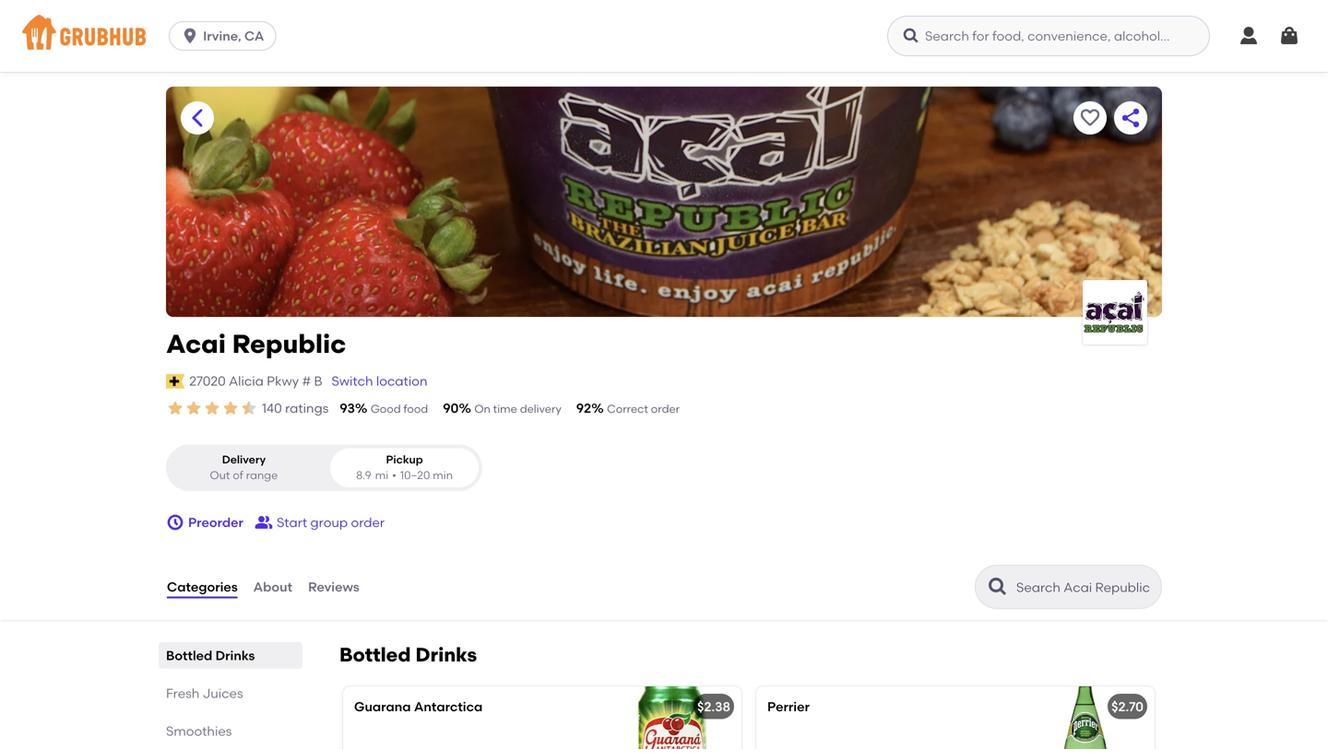 Task type: vqa. For each thing, say whether or not it's contained in the screenshot.
group
yes



Task type: describe. For each thing, give the bounding box(es) containing it.
alicia
[[229, 374, 264, 389]]

ca
[[244, 28, 264, 44]]

start
[[277, 515, 307, 531]]

option group containing delivery out of range
[[166, 445, 482, 492]]

group
[[310, 515, 348, 531]]

antarctica
[[414, 700, 483, 715]]

fresh
[[166, 686, 199, 702]]

delivery out of range
[[210, 453, 278, 483]]

$2.70
[[1112, 700, 1144, 715]]

correct order
[[607, 403, 680, 416]]

1 horizontal spatial drinks
[[416, 644, 477, 667]]

reviews
[[308, 580, 360, 595]]

people icon image
[[255, 514, 273, 532]]

guarana antarctica image
[[603, 687, 742, 750]]

pickup
[[386, 453, 423, 467]]

mi
[[375, 469, 388, 483]]

1 horizontal spatial order
[[651, 403, 680, 416]]

switch
[[332, 374, 373, 389]]

92
[[576, 401, 591, 416]]

republic
[[232, 329, 346, 360]]

irvine, ca button
[[169, 21, 284, 51]]

search icon image
[[987, 577, 1009, 599]]

correct
[[607, 403, 648, 416]]

irvine, ca
[[203, 28, 264, 44]]

min
[[433, 469, 453, 483]]

93
[[340, 401, 355, 416]]

1 horizontal spatial bottled drinks
[[339, 644, 477, 667]]

preorder
[[188, 515, 243, 531]]

10–20
[[400, 469, 430, 483]]

switch location button
[[331, 371, 428, 392]]

0 horizontal spatial drinks
[[216, 649, 255, 664]]

perrier
[[767, 700, 810, 715]]

delivery
[[222, 453, 266, 467]]

save this restaurant button
[[1074, 101, 1107, 135]]

0 horizontal spatial bottled
[[166, 649, 212, 664]]

categories button
[[166, 554, 239, 621]]

ratings
[[285, 401, 329, 416]]

•
[[392, 469, 397, 483]]

order inside 'button'
[[351, 515, 385, 531]]

on time delivery
[[474, 403, 562, 416]]

27020 alicia pkwy # b button
[[188, 371, 323, 392]]

preorder button
[[166, 507, 243, 540]]

juices
[[203, 686, 243, 702]]

reviews button
[[307, 554, 360, 621]]

140 ratings
[[262, 401, 329, 416]]

good food
[[371, 403, 428, 416]]

irvine,
[[203, 28, 241, 44]]



Task type: locate. For each thing, give the bounding box(es) containing it.
guarana
[[354, 700, 411, 715]]

range
[[246, 469, 278, 483]]

fresh juices
[[166, 686, 243, 702]]

out
[[210, 469, 230, 483]]

0 horizontal spatial bottled drinks
[[166, 649, 255, 664]]

pkwy
[[267, 374, 299, 389]]

subscription pass image
[[166, 374, 185, 389]]

#
[[302, 374, 311, 389]]

acai republic
[[166, 329, 346, 360]]

order right group
[[351, 515, 385, 531]]

1 vertical spatial order
[[351, 515, 385, 531]]

drinks up juices
[[216, 649, 255, 664]]

save this restaurant image
[[1079, 107, 1101, 129]]

bottled drinks up guarana antarctica
[[339, 644, 477, 667]]

share icon image
[[1120, 107, 1142, 129]]

140
[[262, 401, 282, 416]]

acai republic logo image
[[1083, 290, 1148, 335]]

0 horizontal spatial order
[[351, 515, 385, 531]]

about
[[253, 580, 292, 595]]

of
[[233, 469, 243, 483]]

star icon image
[[166, 399, 184, 418], [184, 399, 203, 418], [203, 399, 221, 418], [221, 399, 240, 418], [240, 399, 258, 418], [240, 399, 258, 418]]

b
[[314, 374, 322, 389]]

drinks
[[416, 644, 477, 667], [216, 649, 255, 664]]

time
[[493, 403, 517, 416]]

smoothies
[[166, 724, 232, 740]]

1 horizontal spatial bottled
[[339, 644, 411, 667]]

location
[[376, 374, 428, 389]]

8.9
[[356, 469, 371, 483]]

switch location
[[332, 374, 428, 389]]

svg image inside preorder button
[[166, 514, 184, 532]]

main navigation navigation
[[0, 0, 1328, 72]]

acai
[[166, 329, 226, 360]]

guarana antarctica
[[354, 700, 483, 715]]

bottled
[[339, 644, 411, 667], [166, 649, 212, 664]]

food
[[404, 403, 428, 416]]

27020
[[189, 374, 226, 389]]

90
[[443, 401, 459, 416]]

option group
[[166, 445, 482, 492]]

0 vertical spatial order
[[651, 403, 680, 416]]

Search for food, convenience, alcohol... search field
[[887, 16, 1210, 56]]

about button
[[252, 554, 293, 621]]

perrier image
[[1017, 687, 1155, 750]]

Search Acai Republic search field
[[1015, 579, 1156, 597]]

bottled drinks up fresh juices
[[166, 649, 255, 664]]

27020 alicia pkwy # b
[[189, 374, 322, 389]]

svg image
[[1238, 25, 1260, 47]]

categories
[[167, 580, 238, 595]]

order
[[651, 403, 680, 416], [351, 515, 385, 531]]

bottled up guarana
[[339, 644, 411, 667]]

good
[[371, 403, 401, 416]]

svg image
[[1279, 25, 1301, 47], [181, 27, 199, 45], [902, 27, 921, 45], [166, 514, 184, 532]]

order right the correct
[[651, 403, 680, 416]]

$2.38
[[697, 700, 731, 715]]

start group order button
[[255, 507, 385, 540]]

on
[[474, 403, 491, 416]]

pickup 8.9 mi • 10–20 min
[[356, 453, 453, 483]]

delivery
[[520, 403, 562, 416]]

bottled drinks
[[339, 644, 477, 667], [166, 649, 255, 664]]

bottled up "fresh"
[[166, 649, 212, 664]]

svg image inside irvine, ca button
[[181, 27, 199, 45]]

drinks up antarctica
[[416, 644, 477, 667]]

caret left icon image
[[186, 107, 208, 129]]

start group order
[[277, 515, 385, 531]]



